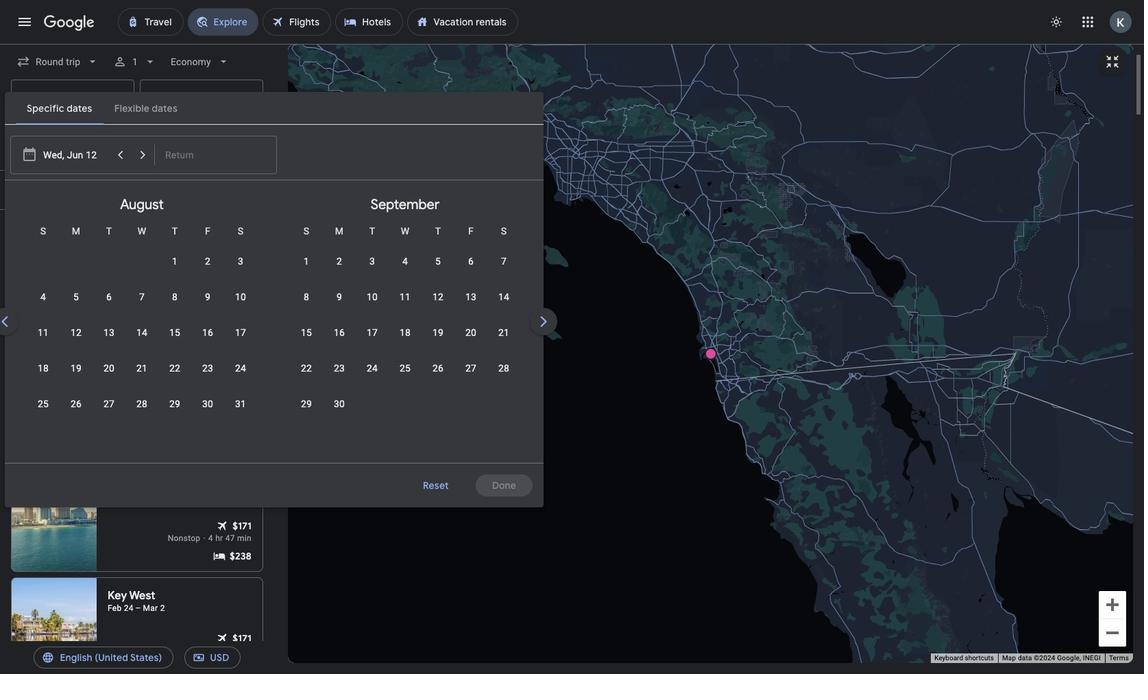 Task type: vqa. For each thing, say whether or not it's contained in the screenshot.
WATER
no



Task type: describe. For each thing, give the bounding box(es) containing it.
sat, aug 10 element
[[235, 290, 246, 304]]

about these results
[[171, 222, 246, 231]]

thu, aug 1 element
[[172, 255, 178, 268]]

0 horizontal spatial 13 button
[[93, 316, 126, 349]]

4 s from the left
[[501, 226, 507, 237]]

1 vertical spatial 11 button
[[27, 316, 60, 349]]

min for '576 us dollars' text box
[[204, 646, 219, 656]]

f for september
[[469, 226, 474, 237]]

29 for the sun, sep 29 element
[[301, 399, 312, 410]]

about
[[171, 222, 194, 231]]

hr for '576 us dollars' text box
[[183, 646, 190, 656]]

2 8 button from the left
[[290, 281, 323, 314]]

fri, aug 30 element
[[202, 397, 213, 411]]

11 for wed, sep 11 element
[[400, 292, 411, 303]]

30 for mon, sep 30 'element' at the bottom left
[[334, 399, 345, 410]]

0 vertical spatial 28 button
[[488, 352, 521, 385]]

25 for wed, sep 25 element
[[400, 363, 411, 374]]

thu, sep 5 element
[[436, 255, 441, 268]]

usd
[[210, 652, 229, 664]]

21 for sat, sep 21 element
[[499, 327, 510, 338]]

september row group
[[274, 186, 537, 458]]

$171 for first $171 text box from the top of the page
[[233, 408, 252, 420]]

18 for wed, sep 18 element
[[400, 327, 411, 338]]

1 vertical spatial 4 button
[[27, 281, 60, 314]]

sat, sep 21 element
[[499, 326, 510, 340]]

31
[[235, 399, 246, 410]]

0 vertical spatial 5 button
[[422, 245, 455, 278]]

576 US dollars text field
[[230, 662, 252, 674]]

20 for fri, sep 20 element at the left of the page
[[466, 327, 477, 338]]

west
[[129, 589, 155, 603]]

$171 for first $171 text box from the bottom
[[233, 520, 252, 532]]

august
[[120, 196, 164, 213]]

9 button inside the august row group
[[191, 281, 224, 314]]

23 for fri, aug 23 element
[[202, 363, 213, 374]]

0 vertical spatial 26 button
[[422, 352, 455, 385]]

in
[[96, 140, 104, 151]]

wed, aug 21 element
[[136, 362, 148, 375]]

row containing 22
[[290, 351, 521, 386]]

sun, sep 1 element
[[304, 255, 309, 268]]

1 15 button from the left
[[158, 316, 191, 349]]

47 for first $171 text box from the bottom
[[225, 534, 235, 543]]

mon, sep 30 element
[[334, 397, 345, 411]]

1 inside popup button
[[133, 56, 138, 67]]

0 horizontal spatial 21 button
[[126, 352, 158, 385]]

keyboard shortcuts button
[[935, 654, 995, 663]]

1 horizontal spatial 6 button
[[455, 245, 488, 278]]

map
[[1003, 655, 1017, 662]]

sat, aug 3 element
[[238, 255, 244, 268]]

1 button for august
[[158, 245, 191, 278]]

29 for thu, aug 29 element
[[169, 399, 180, 410]]

sun, sep 22 element
[[301, 362, 312, 375]]

1 vertical spatial 19 button
[[60, 352, 93, 385]]

usd button
[[184, 641, 240, 674]]

wed, sep 25 element
[[400, 362, 411, 375]]

2 16 button from the left
[[323, 316, 356, 349]]

9 for fri, aug 9 element
[[205, 292, 211, 303]]

27 for fri, sep 27 element at the bottom of the page
[[466, 363, 477, 374]]

wed, aug 14 element
[[136, 326, 148, 340]]

tue, sep 17 element
[[367, 326, 378, 340]]

1 23 button from the left
[[191, 352, 224, 385]]

$238
[[230, 550, 252, 563]]

2 23 button from the left
[[323, 352, 356, 385]]

feb
[[108, 604, 122, 613]]

19 for mon, aug 19 "element"
[[71, 363, 82, 374]]

5 for thu, sep 5 element at left
[[436, 256, 441, 267]]

171 US dollars text field
[[233, 632, 252, 646]]

previous image
[[0, 305, 21, 338]]

165 US dollars text field
[[231, 324, 252, 338]]

keyboard
[[935, 655, 964, 662]]

31 button
[[224, 388, 257, 421]]

25 button inside "september" row group
[[389, 352, 422, 385]]

28 for wed, aug 28 "element"
[[136, 399, 148, 410]]

0 vertical spatial 12 button
[[422, 281, 455, 314]]

tue, aug 6 element
[[106, 290, 112, 304]]

tue, sep 10 element
[[367, 290, 378, 304]]

15 for the thu, aug 15 element
[[169, 327, 180, 338]]

row containing 8
[[290, 279, 521, 315]]

2 22 button from the left
[[290, 352, 323, 385]]

row containing 4
[[27, 279, 257, 315]]

3 for september
[[370, 256, 375, 267]]

fri, aug 23 element
[[202, 362, 213, 375]]

hr for 238 us dollars text box
[[216, 534, 223, 543]]

4 t from the left
[[435, 226, 441, 237]]

mon, aug 26 element
[[71, 397, 82, 411]]

nonstop for 238 us dollars text box
[[168, 534, 201, 543]]

47 for $171 text field
[[193, 646, 202, 656]]

1 vertical spatial 6 button
[[93, 281, 126, 314]]

1 button for september
[[290, 245, 323, 278]]

25 for sun, aug 25 element
[[38, 399, 49, 410]]

15 for sun, sep 15 'element'
[[301, 327, 312, 338]]

inegi
[[1084, 655, 1102, 662]]

0 vertical spatial 19 button
[[422, 316, 455, 349]]

next
[[123, 140, 142, 151]]

4 hr 47 min for 238 us dollars text box
[[208, 534, 252, 543]]

reset
[[423, 480, 449, 492]]

row containing 29
[[290, 386, 356, 422]]

1 vertical spatial 5 button
[[60, 281, 93, 314]]

1 horizontal spatial 11 button
[[389, 281, 422, 314]]

0 horizontal spatial 18 button
[[27, 352, 60, 385]]

months
[[152, 140, 186, 151]]

tue, aug 27 element
[[104, 397, 115, 411]]

0 vertical spatial 7 button
[[488, 245, 521, 278]]

1 vertical spatial 26 button
[[60, 388, 93, 421]]

fri, sep 20 element
[[466, 326, 477, 340]]

m for september
[[335, 226, 344, 237]]

14 for sat, sep 14 element
[[499, 292, 510, 303]]

18 for 'sun, aug 18' element
[[38, 363, 49, 374]]

7 for the "wed, aug 7" element
[[139, 292, 145, 303]]

tue, sep 3 element
[[370, 255, 375, 268]]

data
[[1019, 655, 1033, 662]]

1 button
[[108, 45, 163, 78]]

fri, sep 13 element
[[466, 290, 477, 304]]

sun, aug 18 element
[[38, 362, 49, 375]]

30 button inside "september" row group
[[323, 388, 356, 421]]

0 horizontal spatial 28 button
[[126, 388, 158, 421]]

3 t from the left
[[370, 226, 375, 237]]

1 t from the left
[[106, 226, 112, 237]]

next image
[[528, 305, 560, 338]]

sat, aug 17 element
[[235, 326, 246, 340]]

google,
[[1058, 655, 1082, 662]]

sun, sep 15 element
[[301, 326, 312, 340]]

$171 for $171 text field
[[233, 633, 252, 645]]

1 8 button from the left
[[158, 281, 191, 314]]

0 vertical spatial 20 button
[[455, 316, 488, 349]]

miami
[[108, 364, 139, 378]]

thu, sep 12 element
[[433, 290, 444, 304]]

sun, sep 8 element
[[304, 290, 309, 304]]

1 171 us dollars text field from the top
[[233, 407, 252, 421]]

fri, sep 27 element
[[466, 362, 477, 375]]

mon, aug 19 element
[[71, 362, 82, 375]]

0 vertical spatial 4 button
[[389, 245, 422, 278]]

4 inside "september" row group
[[403, 256, 408, 267]]

1 horizontal spatial 18 button
[[389, 316, 422, 349]]

2 17 button from the left
[[356, 316, 389, 349]]

tue, sep 24 element
[[367, 362, 378, 375]]

these
[[197, 222, 218, 231]]

3 for august
[[238, 256, 244, 267]]

sun, sep 29 element
[[301, 397, 312, 411]]

week
[[54, 140, 76, 151]]

16 for mon, sep 16 element
[[334, 327, 345, 338]]

english (united states)
[[60, 652, 162, 664]]

16 for fri, aug 16 element
[[202, 327, 213, 338]]

wed, aug 7 element
[[139, 290, 145, 304]]

tue, aug 13 element
[[104, 326, 115, 340]]

©2024
[[1035, 655, 1056, 662]]

key
[[108, 589, 127, 603]]



Task type: locate. For each thing, give the bounding box(es) containing it.
0 horizontal spatial 20 button
[[93, 352, 126, 385]]

24
[[235, 363, 246, 374], [367, 363, 378, 374]]

row containing 25
[[27, 386, 257, 422]]

47 up 238 us dollars text box
[[225, 534, 235, 543]]

terms
[[1110, 655, 1130, 662]]

1 vertical spatial 18
[[38, 363, 49, 374]]

30 inside "september" row group
[[334, 399, 345, 410]]

27 for the "tue, aug 27" element
[[104, 399, 115, 410]]

m up mon, aug 5 element
[[72, 226, 80, 237]]

0 horizontal spatial 29
[[169, 399, 180, 410]]

18 right tue, sep 17 element
[[400, 327, 411, 338]]

grid containing august
[[10, 186, 801, 471]]

18
[[400, 327, 411, 338], [38, 363, 49, 374]]

30 button
[[191, 388, 224, 421], [323, 388, 356, 421]]

map region
[[288, 44, 1134, 663]]

6 inside row
[[106, 292, 112, 303]]

t up thu, sep 5 element at left
[[435, 226, 441, 237]]

23 for mon, sep 23 element
[[334, 363, 345, 374]]

1 for august
[[172, 256, 178, 267]]

14 inside the august row group
[[136, 327, 148, 338]]

8 left 'mon, sep 9' element on the left
[[304, 292, 309, 303]]

(united
[[95, 652, 128, 664]]

1 30 from the left
[[202, 399, 213, 410]]

1 9 button from the left
[[191, 281, 224, 314]]

1 3 button from the left
[[224, 245, 257, 278]]

grid
[[10, 186, 801, 471]]

5 inside "september" row group
[[436, 256, 441, 267]]

1 for september
[[304, 256, 309, 267]]

s up sat, sep 7 element
[[501, 226, 507, 237]]

6 inside "september" row group
[[469, 256, 474, 267]]

4 hr 47 min
[[208, 534, 252, 543], [176, 646, 219, 656]]

2 inside "september" row group
[[337, 256, 342, 267]]

6 button right thu, sep 5 element at left
[[455, 245, 488, 278]]

Return text field
[[165, 137, 266, 174]]

0 horizontal spatial 5
[[73, 292, 79, 303]]

14 button inside the august row group
[[126, 316, 158, 349]]

171 us dollars text field up 238 us dollars text box
[[233, 519, 252, 533]]

22 inside the august row group
[[169, 363, 180, 374]]

1 23 from the left
[[202, 363, 213, 374]]

16 inside the august row group
[[202, 327, 213, 338]]

0 horizontal spatial 1 button
[[158, 245, 191, 278]]

2 24 button from the left
[[356, 352, 389, 385]]

1 vertical spatial 20
[[104, 363, 115, 374]]

13 for tue, aug 13 element
[[104, 327, 115, 338]]

1 vertical spatial 4 hr 47 min
[[176, 646, 219, 656]]

10 button right fri, aug 9 element
[[224, 281, 257, 314]]

1 $171 from the top
[[233, 408, 252, 420]]

row containing 11
[[27, 315, 257, 351]]

22
[[169, 363, 180, 374], [301, 363, 312, 374]]

10 inside the august row group
[[235, 292, 246, 303]]

0 vertical spatial 14 button
[[488, 281, 521, 314]]

29 inside "september" row group
[[301, 399, 312, 410]]

30
[[202, 399, 213, 410], [334, 399, 345, 410]]

8 for thu, aug 8 element
[[172, 292, 178, 303]]

28 button
[[488, 352, 521, 385], [126, 388, 158, 421]]

3 button for september
[[356, 245, 389, 278]]

1 horizontal spatial 27 button
[[455, 352, 488, 385]]

22 button
[[158, 352, 191, 385], [290, 352, 323, 385]]

12 for thu, sep 12 element
[[433, 292, 444, 303]]

1 inside "september" row group
[[304, 256, 309, 267]]

2 right 24 – mar
[[160, 604, 165, 613]]

1 horizontal spatial 13
[[466, 292, 477, 303]]

0 vertical spatial 13 button
[[455, 281, 488, 314]]

0 vertical spatial $171
[[233, 408, 252, 420]]

1 10 from the left
[[235, 292, 246, 303]]

None field
[[11, 49, 105, 74], [166, 49, 236, 74], [11, 49, 105, 74], [166, 49, 236, 74]]

11 inside "september" row group
[[400, 292, 411, 303]]

2 29 from the left
[[301, 399, 312, 410]]

w down "september" at top
[[401, 226, 410, 237]]

thu, aug 8 element
[[172, 290, 178, 304]]

2 10 button from the left
[[356, 281, 389, 314]]

f right about
[[205, 226, 211, 237]]

1 horizontal spatial 28 button
[[488, 352, 521, 385]]

1 16 from the left
[[202, 327, 213, 338]]

sun, aug 11 element
[[38, 326, 49, 340]]

min
[[237, 534, 252, 543], [204, 646, 219, 656]]

20 button left sat, sep 21 element
[[455, 316, 488, 349]]

16 button right sun, sep 15 'element'
[[323, 316, 356, 349]]

f
[[205, 226, 211, 237], [469, 226, 474, 237]]

sat, sep 14 element
[[499, 290, 510, 304]]

1 vertical spatial 13
[[104, 327, 115, 338]]

2 t from the left
[[172, 226, 178, 237]]

28
[[499, 363, 510, 374], [136, 399, 148, 410]]

2 button for september
[[323, 245, 356, 278]]

3 inside the august row group
[[238, 256, 244, 267]]

47 left usd
[[193, 646, 202, 656]]

20 button left wed, aug 21 element
[[93, 352, 126, 385]]

1 vertical spatial 7
[[139, 292, 145, 303]]

3 s from the left
[[304, 226, 310, 237]]

26 for mon, aug 26 element
[[71, 399, 82, 410]]

26 right sun, aug 25 element
[[71, 399, 82, 410]]

1 horizontal spatial 28
[[499, 363, 510, 374]]

0 vertical spatial 18
[[400, 327, 411, 338]]

f for august
[[205, 226, 211, 237]]

28 inside the august row group
[[136, 399, 148, 410]]

28 right fri, sep 27 element at the bottom of the page
[[499, 363, 510, 374]]

2 button for august
[[191, 245, 224, 278]]

21 button right fri, sep 20 element at the left of the page
[[488, 316, 521, 349]]

2 left sat, aug 3 "element"
[[205, 256, 211, 267]]

13 button
[[455, 281, 488, 314], [93, 316, 126, 349]]

28 for sat, sep 28 element
[[499, 363, 510, 374]]

0 horizontal spatial 19 button
[[60, 352, 93, 385]]

2 2 button from the left
[[323, 245, 356, 278]]

1 horizontal spatial min
[[237, 534, 252, 543]]

1 2 button from the left
[[191, 245, 224, 278]]

1 vertical spatial 27 button
[[93, 388, 126, 421]]

1 10 button from the left
[[224, 281, 257, 314]]

18 button
[[389, 316, 422, 349], [27, 352, 60, 385]]

5 inside row
[[73, 292, 79, 303]]

1 8 from the left
[[172, 292, 178, 303]]

4 hr 47 min up 238 us dollars text box
[[208, 534, 252, 543]]

2 inside the august row group
[[205, 256, 211, 267]]

1 horizontal spatial 7 button
[[488, 245, 521, 278]]

24 button
[[224, 352, 257, 385], [356, 352, 389, 385]]

8 button left fri, aug 9 element
[[158, 281, 191, 314]]

sat, aug 31 element
[[235, 397, 246, 411]]

7 button right the fri, sep 6 element in the top left of the page
[[488, 245, 521, 278]]

1 button
[[158, 245, 191, 278], [290, 245, 323, 278]]

0 horizontal spatial 28
[[136, 399, 148, 410]]

29 button left fri, aug 30 element
[[158, 388, 191, 421]]

14 inside "september" row group
[[499, 292, 510, 303]]

2 23 from the left
[[334, 363, 345, 374]]

mon, sep 16 element
[[334, 326, 345, 340]]

24 button left wed, sep 25 element
[[356, 352, 389, 385]]

3 inside "september" row group
[[370, 256, 375, 267]]

shortcuts
[[966, 655, 995, 662]]

2 10 from the left
[[367, 292, 378, 303]]

20 inside "september" row group
[[466, 327, 477, 338]]

5 right sun, aug 4 element
[[73, 292, 79, 303]]

w inside the august row group
[[138, 226, 146, 237]]

1 horizontal spatial 47
[[225, 534, 235, 543]]

10 inside "september" row group
[[367, 292, 378, 303]]

fri, aug 9 element
[[205, 290, 211, 304]]

27 right mon, aug 26 element
[[104, 399, 115, 410]]

1 22 button from the left
[[158, 352, 191, 385]]

1 horizontal spatial 22 button
[[290, 352, 323, 385]]

8 button left 'mon, sep 9' element on the left
[[290, 281, 323, 314]]

13 inside "september" row group
[[466, 292, 477, 303]]

17 for tue, sep 17 element
[[367, 327, 378, 338]]

1 16 button from the left
[[191, 316, 224, 349]]

20 for tue, aug 20 element
[[104, 363, 115, 374]]

29 inside the august row group
[[169, 399, 180, 410]]

8 for sun, sep 8 element on the top of the page
[[304, 292, 309, 303]]

20 left sat, sep 21 element
[[466, 327, 477, 338]]

$171 up '576 us dollars' text box
[[233, 633, 252, 645]]

26
[[433, 363, 444, 374], [71, 399, 82, 410]]

12 right the sun, aug 11 element at the left of the page
[[71, 327, 82, 338]]

9 button
[[191, 281, 224, 314], [323, 281, 356, 314]]

1 horizontal spatial 30 button
[[323, 388, 356, 421]]

0 horizontal spatial 3 button
[[224, 245, 257, 278]]

map data ©2024 google, inegi
[[1003, 655, 1102, 662]]

sat, aug 24 element
[[235, 362, 246, 375]]

fri, aug 16 element
[[202, 326, 213, 340]]

27
[[466, 363, 477, 374], [104, 399, 115, 410]]

w
[[138, 226, 146, 237], [401, 226, 410, 237]]

27 button
[[455, 352, 488, 385], [93, 388, 126, 421]]

row group inside filters 'form'
[[537, 186, 801, 458]]

2 22 from the left
[[301, 363, 312, 374]]

wed, aug 28 element
[[136, 397, 148, 411]]

21
[[499, 327, 510, 338], [136, 363, 148, 374]]

1 s from the left
[[40, 226, 46, 237]]

thu, sep 26 element
[[433, 362, 444, 375]]

1 15 from the left
[[169, 327, 180, 338]]

2 for september
[[337, 256, 342, 267]]

24 inside the august row group
[[235, 363, 246, 374]]

17 down 164 us dollars text field
[[235, 327, 246, 338]]

20 inside the august row group
[[104, 363, 115, 374]]

2 $171 from the top
[[233, 520, 252, 532]]

15 button left mon, sep 16 element
[[290, 316, 323, 349]]

29 left fri, aug 30 element
[[169, 399, 180, 410]]

0 horizontal spatial 26 button
[[60, 388, 93, 421]]

13 for "fri, sep 13" element
[[466, 292, 477, 303]]

11 button left thu, sep 12 element
[[389, 281, 422, 314]]

17 for "sat, aug 17" element
[[235, 327, 246, 338]]

11 button left mon, aug 12 element on the left of the page
[[27, 316, 60, 349]]

20 left wed, aug 21 element
[[104, 363, 115, 374]]

1 vertical spatial 20 button
[[93, 352, 126, 385]]

22 for thu, aug 22 element on the bottom of the page
[[169, 363, 180, 374]]

1 horizontal spatial 7
[[501, 256, 507, 267]]

0 horizontal spatial 10
[[235, 292, 246, 303]]

2 15 button from the left
[[290, 316, 323, 349]]

6 button right mon, aug 5 element
[[93, 281, 126, 314]]

0 horizontal spatial 22
[[169, 363, 180, 374]]

27 inside "september" row group
[[466, 363, 477, 374]]

1 horizontal spatial 25
[[400, 363, 411, 374]]

$171 up 238 us dollars text box
[[233, 520, 252, 532]]

19 button left fri, sep 20 element at the left of the page
[[422, 316, 455, 349]]

12 right wed, sep 11 element
[[433, 292, 444, 303]]

grid inside filters 'form'
[[10, 186, 801, 471]]

10 for tue, sep 10 element
[[367, 292, 378, 303]]

0 vertical spatial 21
[[499, 327, 510, 338]]

2 s from the left
[[238, 226, 244, 237]]

1 22 from the left
[[169, 363, 180, 374]]

6 for bottom '6' button
[[106, 292, 112, 303]]

m inside "september" row group
[[335, 226, 344, 237]]

29
[[169, 399, 180, 410], [301, 399, 312, 410]]

1 vertical spatial 12
[[71, 327, 82, 338]]

results
[[220, 222, 246, 231]]

nonstop for '576 us dollars' text box
[[135, 646, 168, 656]]

25 inside the august row group
[[38, 399, 49, 410]]

trip
[[79, 140, 94, 151]]

7 inside row
[[139, 292, 145, 303]]

12 for mon, aug 12 element on the left of the page
[[71, 327, 82, 338]]

6 right mon, aug 5 element
[[106, 292, 112, 303]]

23 inside "september" row group
[[334, 363, 345, 374]]

8 inside "september" row group
[[304, 292, 309, 303]]

15
[[169, 327, 180, 338], [301, 327, 312, 338]]

tue, aug 20 element
[[104, 362, 115, 375]]

thu, aug 15 element
[[169, 326, 180, 340]]

2 f from the left
[[469, 226, 474, 237]]

4 hr 47 min for '576 us dollars' text box
[[176, 646, 219, 656]]

fri, sep 6 element
[[469, 255, 474, 268]]

10 button
[[224, 281, 257, 314], [356, 281, 389, 314]]

16
[[202, 327, 213, 338], [334, 327, 345, 338]]

7 inside "september" row group
[[501, 256, 507, 267]]

min for 238 us dollars text box
[[237, 534, 252, 543]]

1 horizontal spatial 2
[[205, 256, 211, 267]]

0 vertical spatial 25
[[400, 363, 411, 374]]

10 button left wed, sep 11 element
[[356, 281, 389, 314]]

0 horizontal spatial 6 button
[[93, 281, 126, 314]]

7
[[501, 256, 507, 267], [139, 292, 145, 303]]

19 inside "september" row group
[[433, 327, 444, 338]]

1 29 from the left
[[169, 399, 180, 410]]

1 horizontal spatial 10 button
[[356, 281, 389, 314]]

2 3 from the left
[[370, 256, 375, 267]]

21 button right tue, aug 20 element
[[126, 352, 158, 385]]

0 horizontal spatial 25 button
[[27, 388, 60, 421]]

t up the tue, aug 6 element
[[106, 226, 112, 237]]

7 button
[[488, 245, 521, 278], [126, 281, 158, 314]]

thu, aug 22 element
[[169, 362, 180, 375]]

13 button inside "september" row group
[[455, 281, 488, 314]]

1 horizontal spatial 29 button
[[290, 388, 323, 421]]

1-week trip in the next 6 months button
[[11, 126, 263, 165]]

15 inside the august row group
[[169, 327, 180, 338]]

main menu image
[[16, 14, 33, 30]]

0 vertical spatial 18 button
[[389, 316, 422, 349]]

2 vertical spatial $171
[[233, 633, 252, 645]]

8 inside the august row group
[[172, 292, 178, 303]]

3 $171 from the top
[[233, 633, 252, 645]]

1 horizontal spatial 21 button
[[488, 316, 521, 349]]

2 171 us dollars text field from the top
[[233, 519, 252, 533]]

wed, sep 18 element
[[400, 326, 411, 340]]

1 horizontal spatial 26
[[433, 363, 444, 374]]

18 button right tue, sep 17 element
[[389, 316, 422, 349]]

26 button
[[422, 352, 455, 385], [60, 388, 93, 421]]

2 15 from the left
[[301, 327, 312, 338]]

$165
[[231, 325, 252, 338]]

s up sun, sep 1 element
[[304, 226, 310, 237]]

sat, sep 28 element
[[499, 362, 510, 375]]

1 vertical spatial 28 button
[[126, 388, 158, 421]]

9 inside the august row group
[[205, 292, 211, 303]]

1 m from the left
[[72, 226, 80, 237]]

24 right fri, aug 23 element
[[235, 363, 246, 374]]

26 inside "september" row group
[[433, 363, 444, 374]]

keyboard shortcuts
[[935, 655, 995, 662]]

17 inside "september" row group
[[367, 327, 378, 338]]

9
[[205, 292, 211, 303], [337, 292, 342, 303]]

sun, aug 4 element
[[40, 290, 46, 304]]

2 8 from the left
[[304, 292, 309, 303]]

1 w from the left
[[138, 226, 146, 237]]

23 right thu, aug 22 element on the bottom of the page
[[202, 363, 213, 374]]

3 button for august
[[224, 245, 257, 278]]

f inside the august row group
[[205, 226, 211, 237]]

0 horizontal spatial 27
[[104, 399, 115, 410]]

17 button down 164 us dollars text field
[[224, 316, 257, 349]]

1 vertical spatial 21
[[136, 363, 148, 374]]

1 24 button from the left
[[224, 352, 257, 385]]

5 button right wed, sep 4 element
[[422, 245, 455, 278]]

1 vertical spatial 19
[[71, 363, 82, 374]]

26 button left fri, sep 27 element at the bottom of the page
[[422, 352, 455, 385]]

21 right fri, sep 20 element at the left of the page
[[499, 327, 510, 338]]

1 horizontal spatial 1
[[172, 256, 178, 267]]

16 button left "sat, aug 17" element
[[191, 316, 224, 349]]

states)
[[130, 652, 162, 664]]

0 horizontal spatial 22 button
[[158, 352, 191, 385]]

0 horizontal spatial 1
[[133, 56, 138, 67]]

1 horizontal spatial 30
[[334, 399, 345, 410]]

171 us dollars text field right fri, aug 30 element
[[233, 407, 252, 421]]

m
[[72, 226, 80, 237], [335, 226, 344, 237]]

7 for sat, sep 7 element
[[501, 256, 507, 267]]

17 inside the august row group
[[235, 327, 246, 338]]

5 button right sun, aug 4 element
[[60, 281, 93, 314]]

2 button right sun, sep 1 element
[[323, 245, 356, 278]]

24 button right fri, aug 23 element
[[224, 352, 257, 385]]

0 horizontal spatial 11 button
[[27, 316, 60, 349]]

14 button right tue, aug 13 element
[[126, 316, 158, 349]]

19 for thu, sep 19 element
[[433, 327, 444, 338]]

mon, sep 23 element
[[334, 362, 345, 375]]

6 button
[[455, 245, 488, 278], [93, 281, 126, 314]]

1 f from the left
[[205, 226, 211, 237]]

24 for sat, aug 24 "element"
[[235, 363, 246, 374]]

m inside the august row group
[[72, 226, 80, 237]]

s
[[40, 226, 46, 237], [238, 226, 244, 237], [304, 226, 310, 237], [501, 226, 507, 237]]

16 button
[[191, 316, 224, 349], [323, 316, 356, 349]]

23 button
[[191, 352, 224, 385], [323, 352, 356, 385]]

3 button
[[224, 245, 257, 278], [356, 245, 389, 278]]

mon, aug 5 element
[[73, 290, 79, 304]]

7 right the fri, sep 6 element in the top left of the page
[[501, 256, 507, 267]]

22 inside "september" row group
[[301, 363, 312, 374]]

17 right mon, sep 16 element
[[367, 327, 378, 338]]

9 for 'mon, sep 9' element on the left
[[337, 292, 342, 303]]

1 vertical spatial 18 button
[[27, 352, 60, 385]]

47
[[225, 534, 235, 543], [193, 646, 202, 656]]

14 button
[[488, 281, 521, 314], [126, 316, 158, 349]]

august row group
[[10, 186, 274, 458]]

wed, sep 4 element
[[403, 255, 408, 268]]

20
[[466, 327, 477, 338], [104, 363, 115, 374]]

5 right wed, sep 4 element
[[436, 256, 441, 267]]

25 button inside the august row group
[[27, 388, 60, 421]]

4 hr 47 min right states)
[[176, 646, 219, 656]]

19 right 'sun, aug 18' element
[[71, 363, 82, 374]]

14 for wed, aug 14 element
[[136, 327, 148, 338]]

5 for mon, aug 5 element
[[73, 292, 79, 303]]

13 button left sat, sep 14 element
[[455, 281, 488, 314]]

18 inside "september" row group
[[400, 327, 411, 338]]

15 left mon, sep 16 element
[[301, 327, 312, 338]]

12 button right the sun, aug 11 element at the left of the page
[[60, 316, 93, 349]]

wed, sep 11 element
[[400, 290, 411, 304]]

0 horizontal spatial 4 button
[[27, 281, 60, 314]]

0 horizontal spatial 19
[[71, 363, 82, 374]]

0 vertical spatial 14
[[499, 292, 510, 303]]

1 17 button from the left
[[224, 316, 257, 349]]

1 9 from the left
[[205, 292, 211, 303]]

english
[[60, 652, 92, 664]]

1 horizontal spatial 15 button
[[290, 316, 323, 349]]

0 horizontal spatial 13
[[104, 327, 115, 338]]

10 left wed, sep 11 element
[[367, 292, 378, 303]]

1 vertical spatial 25 button
[[27, 388, 60, 421]]

0 horizontal spatial 29 button
[[158, 388, 191, 421]]

0 horizontal spatial 18
[[38, 363, 49, 374]]

fri, aug 2 element
[[205, 255, 211, 268]]

8 button
[[158, 281, 191, 314], [290, 281, 323, 314]]

1 button left the fri, aug 2 element
[[158, 245, 191, 278]]

reset button
[[406, 475, 465, 497]]

5
[[436, 256, 441, 267], [73, 292, 79, 303]]

11 button
[[389, 281, 422, 314], [27, 316, 60, 349]]

26 inside the august row group
[[71, 399, 82, 410]]

loading results progress bar
[[0, 44, 1145, 47]]

6
[[144, 140, 150, 151], [469, 256, 474, 267], [106, 292, 112, 303]]

25 inside "september" row group
[[400, 363, 411, 374]]

24 left wed, sep 25 element
[[367, 363, 378, 374]]

row containing 18
[[27, 351, 257, 386]]

16 right sun, sep 15 'element'
[[334, 327, 345, 338]]

9 right thu, aug 8 element
[[205, 292, 211, 303]]

9 inside "september" row group
[[337, 292, 342, 303]]

4
[[403, 256, 408, 267], [40, 292, 46, 303], [208, 534, 213, 543], [176, 646, 180, 656]]

key west feb 24 – mar 2
[[108, 589, 165, 613]]

2 29 button from the left
[[290, 388, 323, 421]]

9 button right thu, aug 8 element
[[191, 281, 224, 314]]

1 horizontal spatial 19
[[433, 327, 444, 338]]

1 vertical spatial 13 button
[[93, 316, 126, 349]]

24 for tue, sep 24 element
[[367, 363, 378, 374]]

english (united states) button
[[34, 641, 173, 674]]

6 right next
[[144, 140, 150, 151]]

0 horizontal spatial 15 button
[[158, 316, 191, 349]]

sat, sep 7 element
[[501, 255, 507, 268]]

21 for wed, aug 21 element
[[136, 363, 148, 374]]

1 horizontal spatial 9
[[337, 292, 342, 303]]

terms link
[[1110, 655, 1130, 662]]

13 button left wed, aug 14 element
[[93, 316, 126, 349]]

1-week trip in the next 6 months
[[45, 140, 186, 151]]

row
[[158, 238, 257, 279], [290, 238, 521, 279], [27, 279, 257, 315], [290, 279, 521, 315], [27, 315, 257, 351], [290, 315, 521, 351], [27, 351, 257, 386], [290, 351, 521, 386], [27, 386, 257, 422], [290, 386, 356, 422]]

1 horizontal spatial 5 button
[[422, 245, 455, 278]]

f up the fri, sep 6 element in the top left of the page
[[469, 226, 474, 237]]

the
[[107, 140, 120, 151]]

10 for the sat, aug 10 element
[[235, 292, 246, 303]]

f inside "september" row group
[[469, 226, 474, 237]]

25 button left mon, aug 26 element
[[27, 388, 60, 421]]

238 US dollars text field
[[230, 550, 252, 563]]

19
[[433, 327, 444, 338], [71, 363, 82, 374]]

13 left sat, sep 14 element
[[466, 292, 477, 303]]

w for september
[[401, 226, 410, 237]]

5 button
[[422, 245, 455, 278], [60, 281, 93, 314]]

28 button right the "tue, aug 27" element
[[126, 388, 158, 421]]

thu, sep 19 element
[[433, 326, 444, 340]]

164 US dollars text field
[[230, 294, 252, 308]]

3
[[238, 256, 244, 267], [370, 256, 375, 267]]

0 vertical spatial 47
[[225, 534, 235, 543]]

1 17 from the left
[[235, 327, 246, 338]]

1 29 button from the left
[[158, 388, 191, 421]]

m up mon, sep 2 element
[[335, 226, 344, 237]]

15 button
[[158, 316, 191, 349], [290, 316, 323, 349]]

11 for the sun, aug 11 element at the left of the page
[[38, 327, 49, 338]]

1 30 button from the left
[[191, 388, 224, 421]]

change appearance image
[[1041, 5, 1074, 38]]

7 right the tue, aug 6 element
[[139, 292, 145, 303]]

9 button inside "september" row group
[[323, 281, 356, 314]]

2 inside key west feb 24 – mar 2
[[160, 604, 165, 613]]

2 1 button from the left
[[290, 245, 323, 278]]

2 vertical spatial 6
[[106, 292, 112, 303]]

1 horizontal spatial 13 button
[[455, 281, 488, 314]]

2 30 from the left
[[334, 399, 345, 410]]

2 button left sat, aug 3 "element"
[[191, 245, 224, 278]]

0 horizontal spatial 26
[[71, 399, 82, 410]]

20 button
[[455, 316, 488, 349], [93, 352, 126, 385]]

2 24 from the left
[[367, 363, 378, 374]]

29 button
[[158, 388, 191, 421], [290, 388, 323, 421]]

thu, aug 29 element
[[169, 397, 180, 411]]

2 16 from the left
[[334, 327, 345, 338]]

3 button inside the august row group
[[224, 245, 257, 278]]

15 left fri, aug 16 element
[[169, 327, 180, 338]]

22 for sun, sep 22 element at the bottom left
[[301, 363, 312, 374]]

21 right tue, aug 20 element
[[136, 363, 148, 374]]

mon, aug 12 element
[[71, 326, 82, 340]]

1 1 button from the left
[[158, 245, 191, 278]]

25 left mon, aug 26 element
[[38, 399, 49, 410]]

23
[[202, 363, 213, 374], [334, 363, 345, 374]]

11
[[400, 292, 411, 303], [38, 327, 49, 338]]

23 right sun, sep 22 element at the bottom left
[[334, 363, 345, 374]]

16 left "sat, aug 17" element
[[202, 327, 213, 338]]

1 vertical spatial 25
[[38, 399, 49, 410]]

0 horizontal spatial 25
[[38, 399, 49, 410]]

26 for thu, sep 26 "element"
[[433, 363, 444, 374]]

11 inside the august row group
[[38, 327, 49, 338]]

row group
[[537, 186, 801, 458]]

1 vertical spatial 7 button
[[126, 281, 158, 314]]

2 3 button from the left
[[356, 245, 389, 278]]

0 vertical spatial 5
[[436, 256, 441, 267]]

14
[[499, 292, 510, 303], [136, 327, 148, 338]]

17
[[235, 327, 246, 338], [367, 327, 378, 338]]

21 inside "september" row group
[[499, 327, 510, 338]]

1 horizontal spatial 20 button
[[455, 316, 488, 349]]

30 inside the august row group
[[202, 399, 213, 410]]

0 horizontal spatial 12
[[71, 327, 82, 338]]

0 horizontal spatial 24
[[235, 363, 246, 374]]

1 24 from the left
[[235, 363, 246, 374]]

t
[[106, 226, 112, 237], [172, 226, 178, 237], [370, 226, 375, 237], [435, 226, 441, 237]]

2 30 button from the left
[[323, 388, 356, 421]]

30 button right thu, aug 29 element
[[191, 388, 224, 421]]

6 inside 1-week trip in the next 6 months button
[[144, 140, 150, 151]]

8
[[172, 292, 178, 303], [304, 292, 309, 303]]

0 vertical spatial 27 button
[[455, 352, 488, 385]]

2 17 from the left
[[367, 327, 378, 338]]

w for august
[[138, 226, 146, 237]]

13
[[466, 292, 477, 303], [104, 327, 115, 338]]

2 horizontal spatial 1
[[304, 256, 309, 267]]

27 inside the august row group
[[104, 399, 115, 410]]

3 right mon, sep 2 element
[[370, 256, 375, 267]]

0 horizontal spatial hr
[[183, 646, 190, 656]]

24 inside "september" row group
[[367, 363, 378, 374]]

row containing 15
[[290, 315, 521, 351]]

w down august
[[138, 226, 146, 237]]

17 button
[[224, 316, 257, 349], [356, 316, 389, 349]]

1 vertical spatial 12 button
[[60, 316, 93, 349]]

2 9 button from the left
[[323, 281, 356, 314]]

26 button right sun, aug 25 element
[[60, 388, 93, 421]]

30 right the sun, sep 29 element
[[334, 399, 345, 410]]

12 inside the august row group
[[71, 327, 82, 338]]

6 for rightmost '6' button
[[469, 256, 474, 267]]

2 m from the left
[[335, 226, 344, 237]]

1-
[[45, 140, 54, 151]]

18 inside the august row group
[[38, 363, 49, 374]]

27 button left sat, sep 28 element
[[455, 352, 488, 385]]

0 horizontal spatial 17
[[235, 327, 246, 338]]

23 inside the august row group
[[202, 363, 213, 374]]

12 inside "september" row group
[[433, 292, 444, 303]]

0 vertical spatial 25 button
[[389, 352, 422, 385]]

25 button right tue, sep 24 element
[[389, 352, 422, 385]]

28 inside "september" row group
[[499, 363, 510, 374]]

30 for fri, aug 30 element
[[202, 399, 213, 410]]

2 right sun, sep 1 element
[[337, 256, 342, 267]]

s up sun, aug 4 element
[[40, 226, 46, 237]]

2 9 from the left
[[337, 292, 342, 303]]

0 vertical spatial 21 button
[[488, 316, 521, 349]]

view smaller map image
[[1105, 54, 1122, 70]]

sun, aug 25 element
[[38, 397, 49, 411]]

Departure text field
[[43, 137, 108, 174]]

13 inside the august row group
[[104, 327, 115, 338]]

t up tue, sep 3 "element"
[[370, 226, 375, 237]]

1 horizontal spatial 21
[[499, 327, 510, 338]]

september
[[371, 196, 440, 213]]

16 inside "september" row group
[[334, 327, 345, 338]]

19 inside the august row group
[[71, 363, 82, 374]]

30 button inside the august row group
[[191, 388, 224, 421]]

filters form
[[0, 44, 801, 508]]

3 button inside "september" row group
[[356, 245, 389, 278]]

min right states)
[[204, 646, 219, 656]]

$164
[[230, 295, 252, 307]]

171 US dollars text field
[[233, 407, 252, 421], [233, 519, 252, 533]]

12
[[433, 292, 444, 303], [71, 327, 82, 338]]

1 horizontal spatial 23
[[334, 363, 345, 374]]

0 horizontal spatial 8 button
[[158, 281, 191, 314]]

0 vertical spatial 12
[[433, 292, 444, 303]]

w inside "september" row group
[[401, 226, 410, 237]]

4 inside row
[[40, 292, 46, 303]]

m for august
[[72, 226, 80, 237]]

25 button
[[389, 352, 422, 385], [27, 388, 60, 421]]

hr
[[216, 534, 223, 543], [183, 646, 190, 656]]

21 button
[[488, 316, 521, 349], [126, 352, 158, 385]]

2 w from the left
[[401, 226, 410, 237]]

t up thu, aug 1 'element'
[[172, 226, 178, 237]]

15 inside "september" row group
[[301, 327, 312, 338]]

4 button
[[389, 245, 422, 278], [27, 281, 60, 314]]

2 horizontal spatial 2
[[337, 256, 342, 267]]

1 horizontal spatial 19 button
[[422, 316, 455, 349]]

2 for august
[[205, 256, 211, 267]]

12 button
[[422, 281, 455, 314], [60, 316, 93, 349]]

1 vertical spatial 21 button
[[126, 352, 158, 385]]

1 horizontal spatial hr
[[216, 534, 223, 543]]

mon, sep 9 element
[[337, 290, 342, 304]]

24 – mar
[[124, 604, 158, 613]]

1 inside the august row group
[[172, 256, 178, 267]]

mon, sep 2 element
[[337, 255, 342, 268]]

14 button inside "september" row group
[[488, 281, 521, 314]]

1 3 from the left
[[238, 256, 244, 267]]

1 vertical spatial 14 button
[[126, 316, 158, 349]]

11 left mon, aug 12 element on the left of the page
[[38, 327, 49, 338]]

21 inside the august row group
[[136, 363, 148, 374]]



